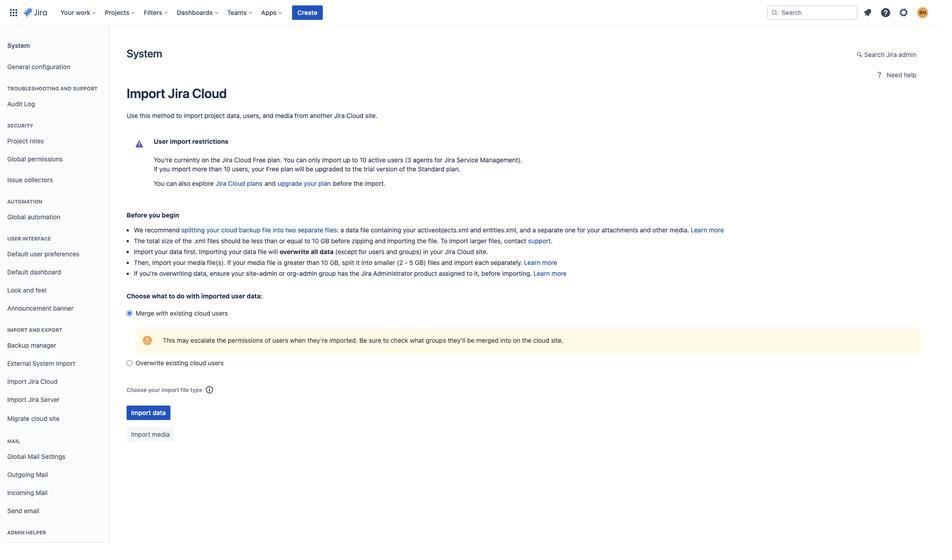 Task type: describe. For each thing, give the bounding box(es) containing it.
0 horizontal spatial plan.
[[268, 156, 282, 164]]

is
[[277, 259, 282, 267]]

your up importing
[[403, 226, 416, 234]]

help
[[904, 71, 917, 79]]

0 vertical spatial or
[[279, 237, 285, 245]]

your right the in at the top left of the page
[[430, 248, 443, 256]]

file up less
[[262, 226, 271, 234]]

10 up trial
[[360, 156, 366, 164]]

global for global automation
[[7, 213, 26, 220]]

containing
[[371, 226, 401, 234]]

0 vertical spatial users,
[[243, 112, 261, 119]]

cloud inside import and export group
[[31, 414, 47, 422]]

import left the 'project'
[[184, 112, 203, 119]]

jira up "import jira server"
[[28, 377, 39, 385]]

1 vertical spatial you
[[154, 180, 165, 187]]

equal
[[287, 237, 303, 245]]

you inside you're currently on the jira cloud free plan. you can only import up to 10 active users (3 agents for jira service management). if you import more than 10 users, your free plan will be upgraded to the trial version of the standard plan.
[[284, 156, 294, 164]]

troubleshooting and support group
[[4, 76, 105, 116]]

mail group
[[4, 429, 105, 523]]

notifications image
[[862, 7, 873, 18]]

entities.xml,
[[483, 226, 518, 234]]

create button
[[292, 5, 323, 20]]

jira right the another
[[334, 112, 345, 119]]

1 vertical spatial existing
[[166, 359, 188, 367]]

1 horizontal spatial data,
[[227, 112, 241, 119]]

import right "to"
[[449, 237, 468, 245]]

attachments
[[602, 226, 638, 234]]

this
[[163, 336, 175, 344]]

file left type
[[181, 387, 189, 393]]

2 a from the left
[[532, 226, 536, 234]]

import up migrate
[[7, 395, 26, 403]]

the down (3
[[407, 165, 416, 173]]

users down escalate at the bottom left of the page
[[208, 359, 224, 367]]

help image
[[880, 7, 891, 18]]

upgraded
[[315, 165, 343, 173]]

need
[[887, 71, 902, 79]]

your right file(s).
[[233, 259, 246, 267]]

file.
[[428, 237, 439, 245]]

global for global mail settings
[[7, 452, 26, 460]]

0 horizontal spatial site.
[[365, 112, 378, 119]]

explore
[[192, 180, 214, 187]]

audit log
[[7, 100, 35, 107]]

org-
[[287, 270, 299, 277]]

your down the size
[[155, 248, 168, 256]]

and left from
[[263, 112, 273, 119]]

global automation
[[7, 213, 60, 220]]

and up backup manager on the bottom left of the page
[[29, 327, 40, 333]]

sidebar navigation image
[[99, 36, 118, 54]]

log
[[24, 100, 35, 107]]

size
[[161, 237, 173, 245]]

upgrade
[[278, 180, 302, 187]]

1 vertical spatial permissions
[[228, 336, 263, 344]]

create
[[297, 8, 317, 16]]

cloud up the 'project'
[[192, 85, 227, 101]]

than inside you're currently on the jira cloud free plan. you can only import up to 10 active users (3 agents for jira service management). if you import more than 10 users, your free plan will be upgraded to the trial version of the standard plan.
[[209, 165, 222, 173]]

1 vertical spatial free
[[266, 165, 279, 173]]

to right method
[[176, 112, 182, 119]]

0 vertical spatial files
[[325, 226, 337, 234]]

product
[[414, 270, 437, 277]]

you're currently on the jira cloud free plan. you can only import up to 10 active users (3 agents for jira service management). if you import more than 10 users, your free plan will be upgraded to the trial version of the standard plan.
[[154, 156, 522, 173]]

groups)
[[399, 248, 422, 256]]

files,
[[489, 237, 502, 245]]

and up smaller
[[386, 248, 397, 256]]

in
[[423, 248, 428, 256]]

outgoing mail
[[7, 471, 48, 478]]

collectors
[[24, 176, 53, 183]]

file(s).
[[207, 259, 226, 267]]

Merge with existing cloud users radio
[[127, 309, 132, 318]]

be inside we recommend splitting your cloud backup file into two separate files :             a data file containing your activeobjects.xml and entities.xml, and a separate one for your attachments and other media. learn more the total size of the .xml files should be less than or equal to 10 gb before zipping and importing the file. to import larger files, contact support . import your data first. importing your data file will overwrite all data (except for users and groups) in your jira cloud site. then, import your media file(s). if your media file is greater than 10 gb, split it into smaller (2 - 5 gb) files and import each separately. learn more if you're overwriting data, ensure your site-admin or org-admin group has the jira administrator product assigned to it, before importing. learn more
[[242, 237, 250, 245]]

settings image
[[899, 7, 909, 18]]

site. inside we recommend splitting your cloud backup file into two separate files :             a data file containing your activeobjects.xml and entities.xml, and a separate one for your attachments and other media. learn more the total size of the .xml files should be less than or equal to 10 gb before zipping and importing the file. to import larger files, contact support . import your data first. importing your data file will overwrite all data (except for users and groups) in your jira cloud site. then, import your media file(s). if your media file is greater than 10 gb, split it into smaller (2 - 5 gb) files and import each separately. learn more if you're overwriting data, ensure your site-admin or org-admin group has the jira administrator product assigned to it, before importing. learn more
[[476, 248, 488, 256]]

choose for choose your import file type
[[127, 387, 147, 393]]

may
[[177, 336, 189, 344]]

1 vertical spatial than
[[265, 237, 278, 245]]

groups
[[426, 336, 446, 344]]

1 horizontal spatial plan
[[318, 180, 331, 187]]

learn more link for if you're overwriting data, ensure your site-admin or org-admin group has the jira administrator product assigned to it, before importing.
[[534, 270, 567, 277]]

backup manager
[[7, 341, 56, 349]]

1 vertical spatial you
[[149, 211, 160, 219]]

look
[[7, 286, 21, 294]]

0 vertical spatial before
[[333, 180, 352, 187]]

apps button
[[259, 5, 286, 20]]

to down the up
[[345, 165, 351, 173]]

import media button
[[127, 427, 174, 442]]

import up "you're"
[[152, 259, 171, 267]]

type
[[190, 387, 202, 393]]

import inside button
[[131, 430, 150, 438]]

import left type
[[162, 387, 179, 393]]

and up larger
[[470, 226, 481, 234]]

cloud left plans
[[228, 180, 245, 187]]

2 vertical spatial than
[[307, 259, 320, 267]]

data right ':'
[[346, 226, 359, 234]]

upgrade your plan link
[[277, 179, 331, 188]]

send email link
[[4, 502, 105, 520]]

general configuration
[[7, 63, 70, 70]]

split
[[342, 259, 354, 267]]

jira right has
[[361, 270, 372, 277]]

1 horizontal spatial on
[[513, 336, 520, 344]]

and left support
[[60, 85, 72, 91]]

you can also explore jira cloud plans and upgrade your plan before the import.
[[154, 180, 386, 187]]

on inside you're currently on the jira cloud free plan. you can only import up to 10 active users (3 agents for jira service management). if you import more than 10 users, your free plan will be upgraded to the trial version of the standard plan.
[[202, 156, 209, 164]]

:
[[337, 226, 339, 234]]

cloud inside we recommend splitting your cloud backup file into two separate files :             a data file containing your activeobjects.xml and entities.xml, and a separate one for your attachments and other media. learn more the total size of the .xml files should be less than or equal to 10 gb before zipping and importing the file. to import larger files, contact support . import your data first. importing your data file will overwrite all data (except for users and groups) in your jira cloud site. then, import your media file(s). if your media file is greater than 10 gb, split it into smaller (2 - 5 gb) files and import each separately. learn more if you're overwriting data, ensure your site-admin or org-admin group has the jira administrator product assigned to it, before importing. learn more
[[457, 248, 474, 256]]

1 vertical spatial before
[[331, 237, 350, 245]]

1 horizontal spatial admin
[[299, 270, 317, 277]]

users left when
[[272, 336, 288, 344]]

and right plans
[[265, 180, 276, 187]]

teams
[[227, 8, 247, 16]]

another
[[310, 112, 332, 119]]

learn more link for then, import your media file(s). if your media file is greater than 10 gb, split it into smaller (2 - 5 gb) files and import each separately.
[[524, 259, 557, 267]]

use
[[127, 112, 138, 119]]

10 left gb
[[312, 237, 319, 245]]

service
[[457, 156, 478, 164]]

and left the other
[[640, 226, 651, 234]]

zipping
[[352, 237, 373, 245]]

primary element
[[5, 0, 767, 25]]

jira left service
[[444, 156, 455, 164]]

import jira cloud link
[[4, 373, 105, 391]]

your down the should
[[229, 248, 242, 256]]

jira left server
[[28, 395, 39, 403]]

import up upgraded
[[322, 156, 341, 164]]

0 horizontal spatial system
[[7, 41, 30, 49]]

2 vertical spatial files
[[428, 259, 440, 267]]

general
[[7, 63, 30, 70]]

troubleshooting
[[7, 85, 59, 91]]

and down the containing
[[375, 237, 386, 245]]

2 vertical spatial if
[[134, 270, 138, 277]]

it,
[[474, 270, 480, 277]]

then,
[[134, 259, 150, 267]]

mail for global
[[28, 452, 40, 460]]

users down imported
[[212, 309, 228, 317]]

troubleshooting and support
[[7, 85, 98, 91]]

user for user import restrictions
[[154, 137, 168, 145]]

your up import data at left bottom
[[148, 387, 160, 393]]

your left the site-
[[231, 270, 244, 277]]

data down gb
[[320, 248, 334, 256]]

escalate
[[191, 336, 215, 344]]

0 vertical spatial learn more link
[[691, 226, 724, 234]]

your
[[60, 8, 74, 16]]

standard
[[418, 165, 445, 173]]

plans
[[247, 180, 263, 187]]

1 horizontal spatial into
[[361, 259, 372, 267]]

when
[[290, 336, 306, 344]]

plan inside you're currently on the jira cloud free plan. you can only import up to 10 active users (3 agents for jira service management). if you import more than 10 users, your free plan will be upgraded to the trial version of the standard plan.
[[281, 165, 293, 173]]

2 vertical spatial of
[[265, 336, 271, 344]]

merge
[[136, 309, 154, 317]]

check
[[391, 336, 408, 344]]

10 up jira cloud plans link
[[224, 165, 230, 173]]

default dashboard link
[[4, 263, 105, 281]]

media inside button
[[152, 430, 170, 438]]

import down external
[[7, 377, 26, 385]]

sure
[[369, 336, 381, 344]]

the up the in at the top left of the page
[[417, 237, 427, 245]]

system inside import and export group
[[33, 359, 54, 367]]

migrate
[[7, 414, 29, 422]]

1 vertical spatial for
[[577, 226, 586, 234]]

manager
[[31, 341, 56, 349]]

the left import.
[[354, 180, 363, 187]]

the right merged
[[522, 336, 532, 344]]

your profile and settings image
[[918, 7, 928, 18]]

import down currently
[[172, 165, 191, 173]]

the up first.
[[182, 237, 192, 245]]

active
[[368, 156, 386, 164]]

up
[[343, 156, 350, 164]]

0 horizontal spatial with
[[156, 309, 168, 317]]

0 vertical spatial into
[[273, 226, 284, 234]]

search image
[[771, 9, 778, 16]]

group
[[319, 270, 336, 277]]

your inside you're currently on the jira cloud free plan. you can only import up to 10 active users (3 agents for jira service management). if you import more than 10 users, your free plan will be upgraded to the trial version of the standard plan.
[[252, 165, 264, 173]]

1 vertical spatial learn
[[524, 259, 541, 267]]

and up the assigned
[[442, 259, 452, 267]]

filters
[[144, 8, 162, 16]]

we recommend splitting your cloud backup file into two separate files :             a data file containing your activeobjects.xml and entities.xml, and a separate one for your attachments and other media. learn more the total size of the .xml files should be less than or equal to 10 gb before zipping and importing the file. to import larger files, contact support . import your data first. importing your data file will overwrite all data (except for users and groups) in your jira cloud site. then, import your media file(s). if your media file is greater than 10 gb, split it into smaller (2 - 5 gb) files and import each separately. learn more if you're overwriting data, ensure your site-admin or org-admin group has the jira administrator product assigned to it, before importing. learn more
[[134, 226, 724, 277]]

appswitcher icon image
[[8, 7, 19, 18]]

1 horizontal spatial import jira cloud
[[127, 85, 227, 101]]

import data button
[[127, 406, 170, 420]]

import down backup manager link
[[56, 359, 75, 367]]

media.
[[670, 226, 689, 234]]

media down first.
[[188, 259, 205, 267]]

your up overwriting in the left of the page
[[173, 259, 186, 267]]

and up contact on the right top of page
[[520, 226, 531, 234]]

mail for outgoing
[[36, 471, 48, 478]]

media up the site-
[[247, 259, 265, 267]]

mail down migrate
[[7, 438, 20, 444]]

-
[[405, 259, 408, 267]]

global for global permissions
[[7, 155, 26, 163]]

cloud inside we recommend splitting your cloud backup file into two separate files :             a data file containing your activeobjects.xml and entities.xml, and a separate one for your attachments and other media. learn more the total size of the .xml files should be less than or equal to 10 gb before zipping and importing the file. to import larger files, contact support . import your data first. importing your data file will overwrite all data (except for users and groups) in your jira cloud site. then, import your media file(s). if your media file is greater than 10 gb, split it into smaller (2 - 5 gb) files and import each separately. learn more if you're overwriting data, ensure your site-admin or org-admin group has the jira administrator product assigned to it, before importing. learn more
[[221, 226, 237, 234]]

less
[[251, 237, 263, 245]]

send
[[7, 507, 22, 514]]

smaller
[[374, 259, 395, 267]]

the left trial
[[353, 165, 362, 173]]

0 vertical spatial existing
[[170, 309, 192, 317]]

small image
[[857, 51, 864, 58]]

for inside you're currently on the jira cloud free plan. you can only import up to 10 active users (3 agents for jira service management). if you import more than 10 users, your free plan will be upgraded to the trial version of the standard plan.
[[435, 156, 443, 164]]

import and export group
[[4, 317, 105, 431]]

preferences
[[44, 250, 79, 258]]

import up the assigned
[[454, 259, 473, 267]]

to left it,
[[467, 270, 473, 277]]

of inside you're currently on the jira cloud free plan. you can only import up to 10 active users (3 agents for jira service management). if you import more than 10 users, your free plan will be upgraded to the trial version of the standard plan.
[[399, 165, 405, 173]]

import up backup
[[7, 327, 28, 333]]

mail for incoming
[[36, 489, 48, 496]]

look and feel
[[7, 286, 46, 294]]

automation group
[[4, 189, 105, 229]]



Task type: vqa. For each thing, say whether or not it's contained in the screenshot.
the Demo inside the Demo service project Service management
no



Task type: locate. For each thing, give the bounding box(es) containing it.
2 vertical spatial learn
[[534, 270, 550, 277]]

for down zipping
[[359, 248, 367, 256]]

send email
[[7, 507, 39, 514]]

overwrite
[[280, 248, 309, 256]]

1 separate from the left
[[298, 226, 323, 234]]

1 horizontal spatial permissions
[[228, 336, 263, 344]]

of right the size
[[175, 237, 181, 245]]

more inside you're currently on the jira cloud free plan. you can only import up to 10 active users (3 agents for jira service management). if you import more than 10 users, your free plan will be upgraded to the trial version of the standard plan.
[[192, 165, 207, 173]]

user interface group
[[4, 226, 105, 320]]

dashboards button
[[174, 5, 222, 20]]

migrate cloud site
[[7, 414, 60, 422]]

server
[[40, 395, 59, 403]]

2 vertical spatial before
[[482, 270, 500, 277]]

cloud up server
[[40, 377, 58, 385]]

2 horizontal spatial be
[[467, 336, 475, 344]]

merged
[[476, 336, 499, 344]]

1 vertical spatial or
[[279, 270, 285, 277]]

mail up email
[[36, 489, 48, 496]]

0 vertical spatial will
[[295, 165, 304, 173]]

import.
[[365, 180, 386, 187]]

dashboard
[[30, 268, 61, 276]]

5
[[409, 259, 413, 267]]

the down restrictions
[[211, 156, 220, 164]]

cloud inside you're currently on the jira cloud free plan. you can only import up to 10 active users (3 agents for jira service management). if you import more than 10 users, your free plan will be upgraded to the trial version of the standard plan.
[[234, 156, 251, 164]]

10 left gb,
[[321, 259, 328, 267]]

learn right importing. on the right of page
[[534, 270, 550, 277]]

to right equal
[[305, 237, 310, 245]]

interface
[[22, 236, 51, 241]]

site
[[49, 414, 60, 422]]

than
[[209, 165, 222, 173], [265, 237, 278, 245], [307, 259, 320, 267]]

users inside you're currently on the jira cloud free plan. you can only import up to 10 active users (3 agents for jira service management). if you import more than 10 users, your free plan will be upgraded to the trial version of the standard plan.
[[387, 156, 403, 164]]

user inside 'link'
[[30, 250, 43, 258]]

if right file(s).
[[227, 259, 231, 267]]

0 horizontal spatial user
[[30, 250, 43, 258]]

2 vertical spatial for
[[359, 248, 367, 256]]

a right ':'
[[341, 226, 344, 234]]

global mail settings
[[7, 452, 65, 460]]

users inside we recommend splitting your cloud backup file into two separate files :             a data file containing your activeobjects.xml and entities.xml, and a separate one for your attachments and other media. learn more the total size of the .xml files should be less than or equal to 10 gb before zipping and importing the file. to import larger files, contact support . import your data first. importing your data file will overwrite all data (except for users and groups) in your jira cloud site. then, import your media file(s). if your media file is greater than 10 gb, split it into smaller (2 - 5 gb) files and import each separately. learn more if you're overwriting data, ensure your site-admin or org-admin group has the jira administrator product assigned to it, before importing. learn more
[[369, 248, 385, 256]]

0 vertical spatial you
[[284, 156, 294, 164]]

0 horizontal spatial you
[[154, 180, 165, 187]]

cloud right the another
[[346, 112, 364, 119]]

your right one
[[587, 226, 600, 234]]

import jira cloud inside import and export group
[[7, 377, 58, 385]]

1 choose from the top
[[127, 292, 150, 300]]

jira inside 'link'
[[886, 51, 897, 58]]

jira image
[[24, 7, 47, 18], [24, 7, 47, 18]]

email
[[24, 507, 39, 514]]

0 vertical spatial plan
[[281, 165, 293, 173]]

0 vertical spatial global
[[7, 155, 26, 163]]

from
[[295, 112, 308, 119]]

import inside we recommend splitting your cloud backup file into two separate files :             a data file containing your activeobjects.xml and entities.xml, and a separate one for your attachments and other media. learn more the total size of the .xml files should be less than or equal to 10 gb before zipping and importing the file. to import larger files, contact support . import your data first. importing your data file will overwrite all data (except for users and groups) in your jira cloud site. then, import your media file(s). if your media file is greater than 10 gb, split it into smaller (2 - 5 gb) files and import each separately. learn more if you're overwriting data, ensure your site-admin or org-admin group has the jira administrator product assigned to it, before importing. learn more
[[134, 248, 153, 256]]

admin left org-
[[259, 270, 277, 277]]

can left 'only'
[[296, 156, 307, 164]]

settings
[[41, 452, 65, 460]]

1 vertical spatial choose
[[127, 387, 147, 393]]

choose up import data at left bottom
[[127, 387, 147, 393]]

if down then,
[[134, 270, 138, 277]]

0 vertical spatial if
[[154, 165, 158, 173]]

gb
[[321, 237, 329, 245]]

jira down "to"
[[445, 248, 455, 256]]

import
[[184, 112, 203, 119], [170, 137, 191, 145], [322, 156, 341, 164], [172, 165, 191, 173], [449, 237, 468, 245], [152, 259, 171, 267], [454, 259, 473, 267], [162, 387, 179, 393]]

2 horizontal spatial for
[[577, 226, 586, 234]]

you inside you're currently on the jira cloud free plan. you can only import up to 10 active users (3 agents for jira service management). if you import more than 10 users, your free plan will be upgraded to the trial version of the standard plan.
[[159, 165, 170, 173]]

users, inside you're currently on the jira cloud free plan. you can only import up to 10 active users (3 agents for jira service management). if you import more than 10 users, your free plan will be upgraded to the trial version of the standard plan.
[[232, 165, 250, 173]]

issue collectors
[[7, 176, 53, 183]]

0 horizontal spatial will
[[268, 248, 278, 256]]

1 default from the top
[[7, 250, 28, 258]]

data, inside we recommend splitting your cloud backup file into two separate files :             a data file containing your activeobjects.xml and entities.xml, and a separate one for your attachments and other media. learn more the total size of the .xml files should be less than or equal to 10 gb before zipping and importing the file. to import larger files, contact support . import your data first. importing your data file will overwrite all data (except for users and groups) in your jira cloud site. then, import your media file(s). if your media file is greater than 10 gb, split it into smaller (2 - 5 gb) files and import each separately. learn more if you're overwriting data, ensure your site-admin or org-admin group has the jira administrator product assigned to it, before importing. learn more
[[193, 270, 208, 277]]

1 vertical spatial import jira cloud
[[7, 377, 58, 385]]

0 vertical spatial than
[[209, 165, 222, 173]]

merge with existing cloud users
[[136, 309, 228, 317]]

data down the size
[[169, 248, 182, 256]]

or left equal
[[279, 237, 285, 245]]

1 vertical spatial what
[[410, 336, 424, 344]]

1 vertical spatial files
[[207, 237, 219, 245]]

default inside 'link'
[[7, 250, 28, 258]]

2 horizontal spatial site.
[[551, 336, 563, 344]]

3 global from the top
[[7, 452, 26, 460]]

for up standard
[[435, 156, 443, 164]]

default for default user preferences
[[7, 250, 28, 258]]

will up is
[[268, 248, 278, 256]]

plan. up "you can also explore jira cloud plans and upgrade your plan before the import." on the top left
[[268, 156, 282, 164]]

admin down greater
[[299, 270, 317, 277]]

0 horizontal spatial of
[[175, 237, 181, 245]]

2 horizontal spatial of
[[399, 165, 405, 173]]

issue
[[7, 176, 22, 183]]

free up plans
[[253, 156, 266, 164]]

the right escalate at the bottom left of the page
[[217, 336, 226, 344]]

or left org-
[[279, 270, 285, 277]]

import
[[127, 85, 165, 101], [134, 248, 153, 256], [7, 327, 28, 333], [56, 359, 75, 367], [7, 377, 26, 385], [7, 395, 26, 403], [131, 409, 151, 416], [131, 430, 150, 438]]

export
[[41, 327, 62, 333]]

currently
[[174, 156, 200, 164]]

1 a from the left
[[341, 226, 344, 234]]

0 vertical spatial on
[[202, 156, 209, 164]]

import jira server link
[[4, 391, 105, 409]]

import down import data button
[[131, 430, 150, 438]]

jira right explore
[[216, 180, 226, 187]]

0 horizontal spatial on
[[202, 156, 209, 164]]

total
[[147, 237, 160, 245]]

user inside user interface group
[[7, 236, 21, 241]]

user import restrictions
[[154, 137, 228, 145]]

existing down do
[[170, 309, 192, 317]]

1 vertical spatial of
[[175, 237, 181, 245]]

announcement banner
[[7, 304, 74, 312]]

2 horizontal spatial if
[[227, 259, 231, 267]]

2 horizontal spatial than
[[307, 259, 320, 267]]

migrate cloud site link
[[4, 409, 105, 429]]

0 horizontal spatial import jira cloud
[[7, 377, 58, 385]]

banner
[[0, 0, 939, 25]]

1 vertical spatial users,
[[232, 165, 250, 173]]

search jira admin link
[[852, 48, 921, 62]]

global up outgoing
[[7, 452, 26, 460]]

be
[[306, 165, 313, 173], [242, 237, 250, 245], [467, 336, 475, 344]]

mail
[[7, 438, 20, 444], [28, 452, 40, 460], [36, 471, 48, 478], [36, 489, 48, 496]]

2 default from the top
[[7, 268, 28, 276]]

be
[[359, 336, 367, 344]]

and inside user interface group
[[23, 286, 34, 294]]

0 vertical spatial data,
[[227, 112, 241, 119]]

on right merged
[[513, 336, 520, 344]]

user
[[30, 250, 43, 258], [231, 292, 245, 300]]

will inside you're currently on the jira cloud free plan. you can only import up to 10 active users (3 agents for jira service management). if you import more than 10 users, your free plan will be upgraded to the trial version of the standard plan.
[[295, 165, 304, 173]]

1 vertical spatial into
[[361, 259, 372, 267]]

0 vertical spatial what
[[152, 292, 167, 300]]

0 vertical spatial permissions
[[28, 155, 63, 163]]

files up gb
[[325, 226, 337, 234]]

0 vertical spatial user
[[154, 137, 168, 145]]

to right the up
[[352, 156, 358, 164]]

trial
[[364, 165, 375, 173]]

be right the 'they'll'
[[467, 336, 475, 344]]

0 horizontal spatial than
[[209, 165, 222, 173]]

before down you're currently on the jira cloud free plan. you can only import up to 10 active users (3 agents for jira service management). if you import more than 10 users, your free plan will be upgraded to the trial version of the standard plan.
[[333, 180, 352, 187]]

plan
[[281, 165, 293, 173], [318, 180, 331, 187]]

2 choose from the top
[[127, 387, 147, 393]]

learn
[[691, 226, 707, 234], [524, 259, 541, 267], [534, 270, 550, 277]]

project roles
[[7, 137, 44, 145]]

global automation link
[[4, 208, 105, 226]]

2 vertical spatial into
[[500, 336, 511, 344]]

teams button
[[225, 5, 256, 20]]

feel
[[36, 286, 46, 294]]

1 horizontal spatial if
[[154, 165, 158, 173]]

begin
[[162, 211, 179, 219]]

you down 'you're'
[[159, 165, 170, 173]]

1 vertical spatial learn more link
[[524, 259, 557, 267]]

mail up outgoing mail
[[28, 452, 40, 460]]

be inside you're currently on the jira cloud free plan. you can only import up to 10 active users (3 agents for jira service management). if you import more than 10 users, your free plan will be upgraded to the trial version of the standard plan.
[[306, 165, 313, 173]]

what
[[152, 292, 167, 300], [410, 336, 424, 344]]

issue collectors link
[[4, 171, 105, 189]]

1 vertical spatial on
[[513, 336, 520, 344]]

0 vertical spatial site.
[[365, 112, 378, 119]]

admin up help
[[899, 51, 917, 58]]

import jira server
[[7, 395, 59, 403]]

overwrite existing cloud users
[[136, 359, 224, 367]]

1 global from the top
[[7, 155, 26, 163]]

1 horizontal spatial separate
[[538, 226, 563, 234]]

(except
[[335, 248, 357, 256]]

admin helper
[[7, 530, 46, 535]]

cloud down larger
[[457, 248, 474, 256]]

incoming
[[7, 489, 34, 496]]

0 horizontal spatial data,
[[193, 270, 208, 277]]

1 horizontal spatial be
[[306, 165, 313, 173]]

file down less
[[258, 248, 267, 256]]

1 vertical spatial user
[[231, 292, 245, 300]]

support link
[[528, 237, 551, 245]]

choose up merge
[[127, 292, 150, 300]]

learn more link right media.
[[691, 226, 724, 234]]

should
[[221, 237, 241, 245]]

Search field
[[767, 5, 858, 20]]

0 vertical spatial choose
[[127, 292, 150, 300]]

import jira cloud up "import jira server"
[[7, 377, 58, 385]]

2 horizontal spatial admin
[[899, 51, 917, 58]]

files
[[325, 226, 337, 234], [207, 237, 219, 245], [428, 259, 440, 267]]

your right splitting
[[207, 226, 219, 234]]

1 horizontal spatial user
[[154, 137, 168, 145]]

splitting
[[181, 226, 205, 234]]

default down user interface in the top left of the page
[[7, 250, 28, 258]]

0 horizontal spatial separate
[[298, 226, 323, 234]]

you left "begin"
[[149, 211, 160, 219]]

permissions inside security group
[[28, 155, 63, 163]]

1 horizontal spatial a
[[532, 226, 536, 234]]

2 vertical spatial site.
[[551, 336, 563, 344]]

jira right 'search'
[[886, 51, 897, 58]]

can inside you're currently on the jira cloud free plan. you can only import up to 10 active users (3 agents for jira service management). if you import more than 10 users, your free plan will be upgraded to the trial version of the standard plan.
[[296, 156, 307, 164]]

data,
[[227, 112, 241, 119], [193, 270, 208, 277]]

free
[[253, 156, 266, 164], [266, 165, 279, 173]]

user interface
[[7, 236, 51, 241]]

default user preferences link
[[4, 245, 105, 263]]

to
[[176, 112, 182, 119], [352, 156, 358, 164], [345, 165, 351, 173], [305, 237, 310, 245], [467, 270, 473, 277], [169, 292, 175, 300], [383, 336, 389, 344]]

cloud
[[192, 85, 227, 101], [346, 112, 364, 119], [234, 156, 251, 164], [228, 180, 245, 187], [457, 248, 474, 256], [40, 377, 58, 385]]

1 horizontal spatial will
[[295, 165, 304, 173]]

you up upgrade
[[284, 156, 294, 164]]

will inside we recommend splitting your cloud backup file into two separate files :             a data file containing your activeobjects.xml and entities.xml, and a separate one for your attachments and other media. learn more the total size of the .xml files should be less than or equal to 10 gb before zipping and importing the file. to import larger files, contact support . import your data first. importing your data file will overwrite all data (except for users and groups) in your jira cloud site. then, import your media file(s). if your media file is greater than 10 gb, split it into smaller (2 - 5 gb) files and import each separately. learn more if you're overwriting data, ensure your site-admin or org-admin group has the jira administrator product assigned to it, before importing. learn more
[[268, 248, 278, 256]]

cloud inside import jira cloud link
[[40, 377, 58, 385]]

0 horizontal spatial what
[[152, 292, 167, 300]]

1 horizontal spatial files
[[325, 226, 337, 234]]

this
[[140, 112, 150, 119]]

1 vertical spatial data,
[[193, 270, 208, 277]]

import jira cloud up method
[[127, 85, 227, 101]]

1 horizontal spatial can
[[296, 156, 307, 164]]

0 vertical spatial learn
[[691, 226, 707, 234]]

0 horizontal spatial permissions
[[28, 155, 63, 163]]

media left from
[[275, 112, 293, 119]]

0 horizontal spatial plan
[[281, 165, 293, 173]]

0 vertical spatial can
[[296, 156, 307, 164]]

0 vertical spatial with
[[186, 292, 200, 300]]

import up currently
[[170, 137, 191, 145]]

file left is
[[267, 259, 276, 267]]

import media
[[131, 430, 170, 438]]

users up smaller
[[369, 248, 385, 256]]

0 vertical spatial free
[[253, 156, 266, 164]]

than up explore
[[209, 165, 222, 173]]

files up importing
[[207, 237, 219, 245]]

global permissions
[[7, 155, 63, 163]]

look and feel link
[[4, 281, 105, 299]]

jira up method
[[168, 85, 189, 101]]

to left do
[[169, 292, 175, 300]]

announcement
[[7, 304, 51, 312]]

security
[[7, 123, 33, 128]]

user
[[154, 137, 168, 145], [7, 236, 21, 241]]

to right 'sure'
[[383, 336, 389, 344]]

the down it
[[350, 270, 359, 277]]

with
[[186, 292, 200, 300], [156, 309, 168, 317]]

1 horizontal spatial user
[[231, 292, 245, 300]]

before right it,
[[482, 270, 500, 277]]

will up upgrade your plan "link"
[[295, 165, 304, 173]]

2 global from the top
[[7, 213, 26, 220]]

0 horizontal spatial if
[[134, 270, 138, 277]]

default for default dashboard
[[7, 268, 28, 276]]

2 horizontal spatial system
[[127, 47, 162, 60]]

your right upgrade
[[304, 180, 317, 187]]

1 horizontal spatial plan.
[[446, 165, 460, 173]]

2 vertical spatial learn more link
[[534, 270, 567, 277]]

0 horizontal spatial can
[[166, 180, 177, 187]]

has
[[338, 270, 348, 277]]

1 horizontal spatial system
[[33, 359, 54, 367]]

users up version
[[387, 156, 403, 164]]

0 vertical spatial import jira cloud
[[127, 85, 227, 101]]

global mail settings link
[[4, 448, 105, 466]]

admin
[[7, 530, 25, 535]]

data, right the 'project'
[[227, 112, 241, 119]]

if inside you're currently on the jira cloud free plan. you can only import up to 10 active users (3 agents for jira service management). if you import more than 10 users, your free plan will be upgraded to the trial version of the standard plan.
[[154, 165, 158, 173]]

1 vertical spatial plan
[[318, 180, 331, 187]]

incoming mail
[[7, 489, 48, 496]]

users, up jira cloud plans link
[[232, 165, 250, 173]]

system up general
[[7, 41, 30, 49]]

global inside automation group
[[7, 213, 26, 220]]

data:
[[247, 292, 263, 300]]

1 horizontal spatial what
[[410, 336, 424, 344]]

plan. down service
[[446, 165, 460, 173]]

import inside button
[[131, 409, 151, 416]]

banner containing your work
[[0, 0, 939, 25]]

security group
[[4, 113, 105, 171]]

data inside import data button
[[153, 409, 166, 416]]

they'll
[[448, 336, 466, 344]]

.xml
[[193, 237, 206, 245]]

of inside we recommend splitting your cloud backup file into two separate files :             a data file containing your activeobjects.xml and entities.xml, and a separate one for your attachments and other media. learn more the total size of the .xml files should be less than or equal to 10 gb before zipping and importing the file. to import larger files, contact support . import your data first. importing your data file will overwrite all data (except for users and groups) in your jira cloud site. then, import your media file(s). if your media file is greater than 10 gb, split it into smaller (2 - 5 gb) files and import each separately. learn more if you're overwriting data, ensure your site-admin or org-admin group has the jira administrator product assigned to it, before importing. learn more
[[175, 237, 181, 245]]

importing
[[387, 237, 415, 245]]

0 horizontal spatial user
[[7, 236, 21, 241]]

file up zipping
[[360, 226, 369, 234]]

0 vertical spatial you
[[159, 165, 170, 173]]

system right sidebar navigation icon
[[127, 47, 162, 60]]

1 horizontal spatial than
[[265, 237, 278, 245]]

1 vertical spatial can
[[166, 180, 177, 187]]

one
[[565, 226, 576, 234]]

user up 'you're'
[[154, 137, 168, 145]]

0 vertical spatial default
[[7, 250, 28, 258]]

import jira cloud
[[127, 85, 227, 101], [7, 377, 58, 385]]

global inside security group
[[7, 155, 26, 163]]

choose for choose what to do with imported user data:
[[127, 292, 150, 300]]

import up this
[[127, 85, 165, 101]]

gb,
[[330, 259, 340, 267]]

1 vertical spatial user
[[7, 236, 21, 241]]

projects
[[105, 8, 129, 16]]

global inside mail group
[[7, 452, 26, 460]]

activeobjects.xml
[[418, 226, 469, 234]]

than down all
[[307, 259, 320, 267]]

admin inside 'link'
[[899, 51, 917, 58]]

jira cloud plans link
[[215, 179, 263, 188]]

learn right media.
[[691, 226, 707, 234]]

0 vertical spatial of
[[399, 165, 405, 173]]

mail inside "link"
[[36, 471, 48, 478]]

Overwrite existing cloud users radio
[[127, 359, 132, 368]]

need help link
[[873, 68, 921, 82]]

into right it
[[361, 259, 372, 267]]

automation
[[28, 213, 60, 220]]

1 vertical spatial global
[[7, 213, 26, 220]]

0 vertical spatial be
[[306, 165, 313, 173]]

data down less
[[243, 248, 256, 256]]

0 vertical spatial user
[[30, 250, 43, 258]]

0 horizontal spatial admin
[[259, 270, 277, 277]]

1 vertical spatial will
[[268, 248, 278, 256]]

project roles link
[[4, 132, 105, 150]]

jira down restrictions
[[222, 156, 232, 164]]

jira
[[886, 51, 897, 58], [168, 85, 189, 101], [334, 112, 345, 119], [222, 156, 232, 164], [444, 156, 455, 164], [216, 180, 226, 187], [445, 248, 455, 256], [361, 270, 372, 277], [28, 377, 39, 385], [28, 395, 39, 403]]

2 separate from the left
[[538, 226, 563, 234]]

0 horizontal spatial into
[[273, 226, 284, 234]]

1 vertical spatial with
[[156, 309, 168, 317]]

importing.
[[502, 270, 532, 277]]

user for user interface
[[7, 236, 21, 241]]

assigned
[[439, 270, 465, 277]]

0 horizontal spatial be
[[242, 237, 250, 245]]



